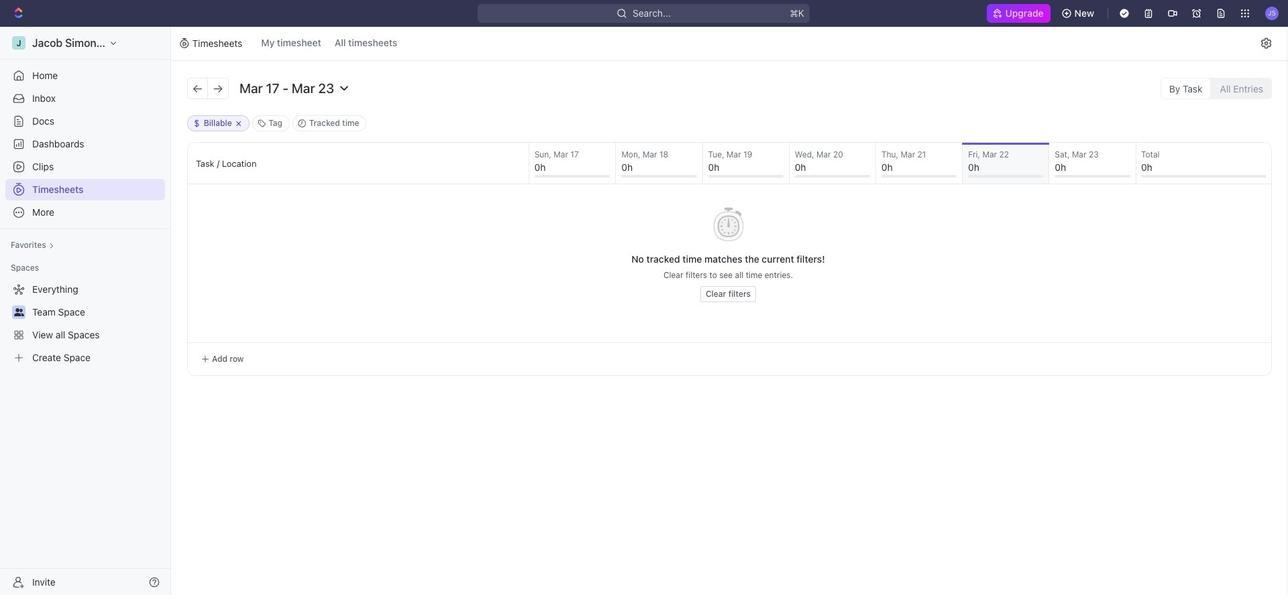 Task type: vqa. For each thing, say whether or not it's contained in the screenshot.
user group image
yes



Task type: locate. For each thing, give the bounding box(es) containing it.
user group image
[[14, 309, 24, 317]]

sidebar navigation
[[0, 27, 174, 596]]

tree
[[5, 279, 165, 369]]



Task type: describe. For each thing, give the bounding box(es) containing it.
tree inside sidebar navigation
[[5, 279, 165, 369]]

jacob simon's workspace, , element
[[12, 36, 25, 50]]



